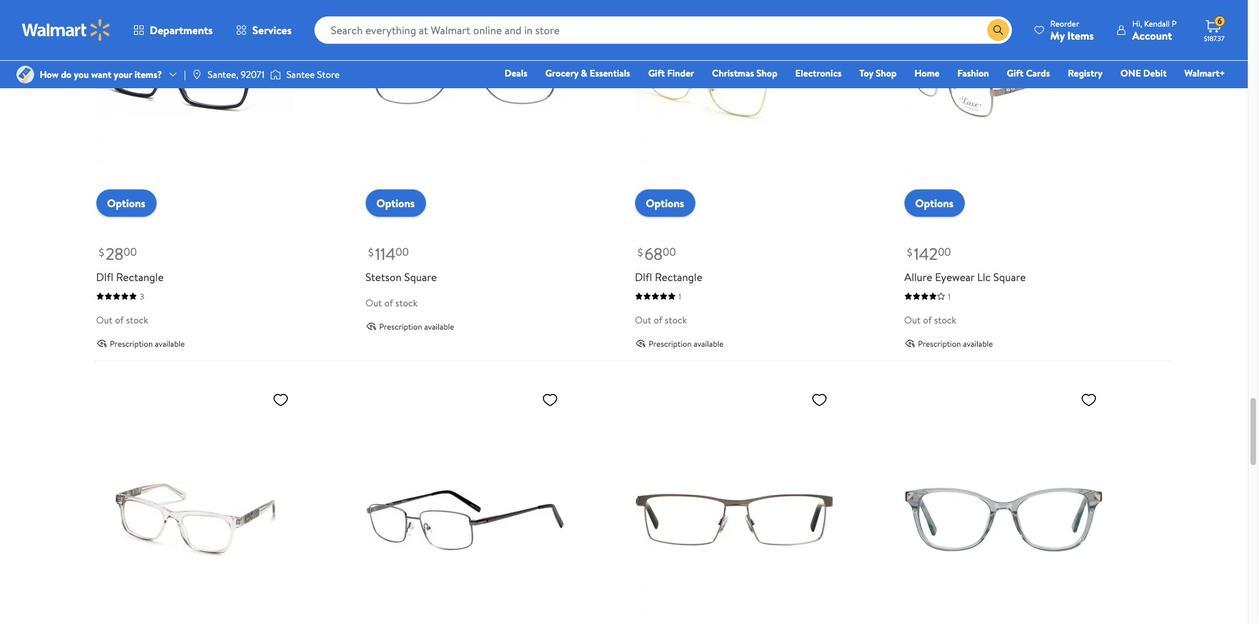 Task type: locate. For each thing, give the bounding box(es) containing it.
1 horizontal spatial dlfl
[[635, 269, 653, 284]]

out
[[366, 296, 382, 310], [96, 313, 113, 327], [635, 313, 652, 327], [905, 313, 921, 327]]

2 00 from the left
[[396, 244, 409, 259]]

0 horizontal spatial shop
[[757, 66, 778, 80]]

dlfl down 28
[[96, 269, 114, 284]]

$ left 28
[[99, 245, 104, 260]]

square right stetson
[[405, 269, 437, 284]]

 image right the 92071
[[270, 68, 281, 81]]

prescription available
[[379, 321, 455, 332], [110, 338, 185, 349], [649, 338, 724, 349], [919, 338, 994, 349]]

shop
[[757, 66, 778, 80], [876, 66, 897, 80]]

3 options from the left
[[646, 195, 685, 210]]

1 horizontal spatial dlfl rectangle image
[[635, 0, 834, 206]]

gift for gift finder
[[649, 66, 665, 80]]

square
[[405, 269, 437, 284], [994, 269, 1027, 284]]

reorder
[[1051, 17, 1080, 29]]

1 horizontal spatial prescription available image
[[635, 338, 646, 349]]

dlfl rectangle image for 68
[[635, 0, 834, 206]]

toy shop link
[[854, 66, 903, 81]]

options up '$ 142 00'
[[916, 195, 954, 210]]

00 inside $ 114 00
[[396, 244, 409, 259]]

rectangle
[[116, 269, 164, 284], [655, 269, 703, 284]]

2 horizontal spatial prescription available image
[[905, 338, 916, 349]]

available for 28
[[155, 338, 185, 349]]

00 inside $ 68 00
[[663, 244, 676, 259]]

0 horizontal spatial gift
[[649, 66, 665, 80]]

1 options from the left
[[107, 195, 146, 210]]

rectangle up 3
[[116, 269, 164, 284]]

prescription
[[379, 321, 422, 332], [110, 338, 153, 349], [649, 338, 692, 349], [919, 338, 962, 349]]

options link up $ 114 00
[[366, 189, 426, 217]]

dlfl
[[96, 269, 114, 284], [635, 269, 653, 284]]

4 options from the left
[[916, 195, 954, 210]]

dlfl for 68
[[635, 269, 653, 284]]

dlfl rectangle
[[96, 269, 164, 284], [635, 269, 703, 284]]

prescription available for 68
[[649, 338, 724, 349]]

1
[[679, 291, 682, 302], [949, 291, 951, 302]]

1 $ from the left
[[99, 245, 104, 260]]

walmart+
[[1185, 66, 1226, 80]]

2 $ from the left
[[368, 245, 374, 260]]

out down 28
[[96, 313, 113, 327]]

departments button
[[122, 14, 224, 47]]

out of stock
[[366, 296, 418, 310], [96, 313, 148, 327], [635, 313, 688, 327], [905, 313, 957, 327]]

142
[[914, 242, 938, 265]]

toy
[[860, 66, 874, 80]]

1 for 142
[[949, 291, 951, 302]]

00 for 68
[[663, 244, 676, 259]]

options up $ 68 00
[[646, 195, 685, 210]]

shop right toy
[[876, 66, 897, 80]]

out of stock for 142
[[905, 313, 957, 327]]

of
[[384, 296, 393, 310], [115, 313, 124, 327], [654, 313, 663, 327], [924, 313, 932, 327]]

gift left cards
[[1008, 66, 1024, 80]]

available for 142
[[964, 338, 994, 349]]

out of stock down $ 68 00
[[635, 313, 688, 327]]

out of stock down 3
[[96, 313, 148, 327]]

available
[[424, 321, 455, 332], [155, 338, 185, 349], [694, 338, 724, 349], [964, 338, 994, 349]]

1 horizontal spatial shop
[[876, 66, 897, 80]]

3 00 from the left
[[663, 244, 676, 259]]

4 options link from the left
[[905, 189, 965, 217]]

santee, 92071
[[208, 68, 265, 81]]

1 dlfl from the left
[[96, 269, 114, 284]]

prescription available image
[[96, 338, 107, 349], [635, 338, 646, 349], [905, 338, 916, 349]]

stock for 68
[[665, 313, 688, 327]]

4 00 from the left
[[938, 244, 952, 259]]

1 shop from the left
[[757, 66, 778, 80]]

$ inside '$ 142 00'
[[908, 245, 913, 260]]

grocery & essentials link
[[539, 66, 637, 81]]

$ for 142
[[908, 245, 913, 260]]

00 for 142
[[938, 244, 952, 259]]

2 dlfl from the left
[[635, 269, 653, 284]]

options link for 142
[[905, 189, 965, 217]]

2 square from the left
[[994, 269, 1027, 284]]

$ inside $ 28 00
[[99, 245, 104, 260]]

options link up '$ 142 00'
[[905, 189, 965, 217]]

1 horizontal spatial gift
[[1008, 66, 1024, 80]]

registry
[[1069, 66, 1103, 80]]

1 gift from the left
[[649, 66, 665, 80]]

92071
[[241, 68, 265, 81]]

add to favorites list, adolfo men's prescription glasses, admiral gunmetal frames image
[[542, 391, 559, 408]]

options link up $ 68 00
[[635, 189, 696, 217]]

gift finder
[[649, 66, 695, 80]]

dlfl rectangle for 68
[[635, 269, 703, 284]]

out down the allure
[[905, 313, 921, 327]]

$ left 142
[[908, 245, 913, 260]]

2 dlfl rectangle from the left
[[635, 269, 703, 284]]

of down $ 28 00
[[115, 313, 124, 327]]

options up $ 114 00
[[377, 195, 415, 210]]

of down $ 68 00
[[654, 313, 663, 327]]

electronics link
[[790, 66, 848, 81]]

$ inside $ 68 00
[[638, 245, 643, 260]]

christmas shop link
[[706, 66, 784, 81]]

1 rectangle from the left
[[116, 269, 164, 284]]

2 options link from the left
[[366, 189, 426, 217]]

square right the "llc"
[[994, 269, 1027, 284]]

$
[[99, 245, 104, 260], [368, 245, 374, 260], [638, 245, 643, 260], [908, 245, 913, 260]]

dlfl rectangle image
[[96, 0, 295, 206], [635, 0, 834, 206]]

0 horizontal spatial prescription available image
[[96, 338, 107, 349]]

stock
[[396, 296, 418, 310], [126, 313, 148, 327], [665, 313, 688, 327], [935, 313, 957, 327]]

options for 114
[[377, 195, 415, 210]]

$ left 68 at the right top
[[638, 245, 643, 260]]

$ left 114
[[368, 245, 374, 260]]

gift
[[649, 66, 665, 80], [1008, 66, 1024, 80]]

dlfl for 28
[[96, 269, 114, 284]]

1 dlfl rectangle from the left
[[96, 269, 164, 284]]

out down 68 at the right top
[[635, 313, 652, 327]]

home
[[915, 66, 940, 80]]

1 for 68
[[679, 291, 682, 302]]

$ inside $ 114 00
[[368, 245, 374, 260]]

allure eyewear llc square
[[905, 269, 1027, 284]]

1 square from the left
[[405, 269, 437, 284]]

1 dlfl rectangle image from the left
[[96, 0, 295, 206]]

prescription available for 142
[[919, 338, 994, 349]]

1 options link from the left
[[96, 189, 156, 217]]

2 shop from the left
[[876, 66, 897, 80]]

28
[[106, 242, 124, 265]]

2 1 from the left
[[949, 291, 951, 302]]

 image for how do you want your items?
[[16, 66, 34, 83]]

debit
[[1144, 66, 1167, 80]]

$ 28 00
[[99, 242, 137, 265]]

of down the allure
[[924, 313, 932, 327]]

options for 68
[[646, 195, 685, 210]]

options
[[107, 195, 146, 210], [377, 195, 415, 210], [646, 195, 685, 210], [916, 195, 954, 210]]

electronics
[[796, 66, 842, 80]]

00 inside '$ 142 00'
[[938, 244, 952, 259]]

rectangle for 28
[[116, 269, 164, 284]]

dlfl rectangle for 28
[[96, 269, 164, 284]]

registry link
[[1062, 66, 1110, 81]]

you
[[74, 68, 89, 81]]

1 prescription available image from the left
[[96, 338, 107, 349]]

shop right christmas
[[757, 66, 778, 80]]

1 horizontal spatial square
[[994, 269, 1027, 284]]

2 options from the left
[[377, 195, 415, 210]]

 image
[[191, 69, 202, 80]]

essentials
[[590, 66, 631, 80]]

3 $ from the left
[[638, 245, 643, 260]]

shop for toy shop
[[876, 66, 897, 80]]

1 horizontal spatial rectangle
[[655, 269, 703, 284]]

dlfl down 68 at the right top
[[635, 269, 653, 284]]

eyewear
[[936, 269, 975, 284]]

2 prescription available image from the left
[[635, 338, 646, 349]]

one
[[1121, 66, 1142, 80]]

00
[[124, 244, 137, 259], [396, 244, 409, 259], [663, 244, 676, 259], [938, 244, 952, 259]]

gift for gift cards
[[1008, 66, 1024, 80]]

0 horizontal spatial  image
[[16, 66, 34, 83]]

$187.37
[[1205, 34, 1225, 43]]

how do you want your items?
[[40, 68, 162, 81]]

options link up $ 28 00
[[96, 189, 156, 217]]

options up $ 28 00
[[107, 195, 146, 210]]

0 horizontal spatial dlfl rectangle image
[[96, 0, 295, 206]]

0 horizontal spatial 1
[[679, 291, 682, 302]]

walmart image
[[22, 19, 111, 41]]

stock for 142
[[935, 313, 957, 327]]

0 horizontal spatial square
[[405, 269, 437, 284]]

departments
[[150, 23, 213, 38]]

0 horizontal spatial rectangle
[[116, 269, 164, 284]]

santee store
[[287, 68, 340, 81]]

of down stetson
[[384, 296, 393, 310]]

services
[[253, 23, 292, 38]]

options link
[[96, 189, 156, 217], [366, 189, 426, 217], [635, 189, 696, 217], [905, 189, 965, 217]]

finder
[[668, 66, 695, 80]]

3
[[140, 291, 144, 302]]

stock for 28
[[126, 313, 148, 327]]

out up prescription available icon
[[366, 296, 382, 310]]

2 gift from the left
[[1008, 66, 1024, 80]]

rectangle down $ 68 00
[[655, 269, 703, 284]]

2 rectangle from the left
[[655, 269, 703, 284]]

prescription for 28
[[110, 338, 153, 349]]

gift cards
[[1008, 66, 1051, 80]]

prescription available image for 68
[[635, 338, 646, 349]]

1 horizontal spatial 1
[[949, 291, 951, 302]]

0 horizontal spatial dlfl
[[96, 269, 114, 284]]

3 options link from the left
[[635, 189, 696, 217]]

gift left finder
[[649, 66, 665, 80]]

0 horizontal spatial dlfl rectangle
[[96, 269, 164, 284]]

1 horizontal spatial  image
[[270, 68, 281, 81]]

3 prescription available image from the left
[[905, 338, 916, 349]]

$ 68 00
[[638, 242, 676, 265]]

out for 142
[[905, 313, 921, 327]]

00 inside $ 28 00
[[124, 244, 137, 259]]

llc
[[978, 269, 991, 284]]

kenneth cole shape? image
[[96, 386, 295, 623]]

santee,
[[208, 68, 239, 81]]

grocery & essentials
[[546, 66, 631, 80]]

1 horizontal spatial dlfl rectangle
[[635, 269, 703, 284]]

dlfl rectangle up 3
[[96, 269, 164, 284]]

4 $ from the left
[[908, 245, 913, 260]]

 image left how
[[16, 66, 34, 83]]

allure eyewear llc square image
[[905, 0, 1103, 206]]

2 dlfl rectangle image from the left
[[635, 0, 834, 206]]

home link
[[909, 66, 946, 81]]

1 00 from the left
[[124, 244, 137, 259]]

 image
[[16, 66, 34, 83], [270, 68, 281, 81]]

dlfl rectangle down $ 68 00
[[635, 269, 703, 284]]

1 1 from the left
[[679, 291, 682, 302]]

of for 68
[[654, 313, 663, 327]]

out of stock down the allure
[[905, 313, 957, 327]]

prescription for 142
[[919, 338, 962, 349]]

shop for christmas shop
[[757, 66, 778, 80]]



Task type: describe. For each thing, give the bounding box(es) containing it.
add to favorites list, kenneth cole shape? image
[[273, 391, 289, 408]]

walmart+ link
[[1179, 66, 1232, 81]]

out of stock for 68
[[635, 313, 688, 327]]

add to favorites list, phat farm mens prescription eyeglasses, hv706, silver, 57-17-145, with case image
[[812, 391, 828, 408]]

fashion
[[958, 66, 990, 80]]

options link for 28
[[96, 189, 156, 217]]

68
[[645, 242, 663, 265]]

christian siriano womens prescription eyeglasses, gemma, crystal grey, 53.0 - 18.0 - 140, with case image
[[905, 386, 1103, 623]]

6 $187.37
[[1205, 15, 1225, 43]]

gift finder link
[[642, 66, 701, 81]]

options link for 114
[[366, 189, 426, 217]]

p
[[1173, 17, 1177, 29]]

00 for 28
[[124, 244, 137, 259]]

dlfl rectangle image for 28
[[96, 0, 295, 206]]

christmas
[[712, 66, 755, 80]]

|
[[184, 68, 186, 81]]

stetson square image
[[366, 0, 564, 206]]

out for 68
[[635, 313, 652, 327]]

options link for 68
[[635, 189, 696, 217]]

prescription available for 28
[[110, 338, 185, 349]]

prescription for 68
[[649, 338, 692, 349]]

cards
[[1027, 66, 1051, 80]]

fashion link
[[952, 66, 996, 81]]

want
[[91, 68, 112, 81]]

out of stock for 28
[[96, 313, 148, 327]]

items?
[[135, 68, 162, 81]]

00 for 114
[[396, 244, 409, 259]]

how
[[40, 68, 59, 81]]

christmas shop
[[712, 66, 778, 80]]

 image for santee store
[[270, 68, 281, 81]]

114
[[375, 242, 396, 265]]

reorder my items
[[1051, 17, 1095, 43]]

of for 142
[[924, 313, 932, 327]]

hi, kendall p account
[[1133, 17, 1177, 43]]

out of stock down stetson
[[366, 296, 418, 310]]

santee
[[287, 68, 315, 81]]

rectangle for 68
[[655, 269, 703, 284]]

do
[[61, 68, 72, 81]]

prescription available image
[[366, 321, 377, 332]]

your
[[114, 68, 132, 81]]

available for 68
[[694, 338, 724, 349]]

adolfo men's prescription glasses, admiral gunmetal frames image
[[366, 386, 564, 623]]

deals link
[[499, 66, 534, 81]]

items
[[1068, 28, 1095, 43]]

stetson square
[[366, 269, 437, 284]]

options for 28
[[107, 195, 146, 210]]

one debit link
[[1115, 66, 1174, 81]]

deals
[[505, 66, 528, 80]]

of for 28
[[115, 313, 124, 327]]

add to favorites list, christian siriano womens prescription eyeglasses, gemma, crystal grey, 53.0 - 18.0 - 140, with case image
[[1081, 391, 1098, 408]]

$ 142 00
[[908, 242, 952, 265]]

6
[[1218, 15, 1223, 27]]

gift cards link
[[1001, 66, 1057, 81]]

$ 114 00
[[368, 242, 409, 265]]

one debit
[[1121, 66, 1167, 80]]

prescription available image for 142
[[905, 338, 916, 349]]

options for 142
[[916, 195, 954, 210]]

$ for 68
[[638, 245, 643, 260]]

toy shop
[[860, 66, 897, 80]]

stetson
[[366, 269, 402, 284]]

hi,
[[1133, 17, 1143, 29]]

services button
[[224, 14, 304, 47]]

$ for 28
[[99, 245, 104, 260]]

account
[[1133, 28, 1173, 43]]

Search search field
[[314, 16, 1013, 44]]

store
[[317, 68, 340, 81]]

kendall
[[1145, 17, 1171, 29]]

grocery
[[546, 66, 579, 80]]

$ for 114
[[368, 245, 374, 260]]

search icon image
[[993, 25, 1004, 36]]

out for 28
[[96, 313, 113, 327]]

&
[[581, 66, 588, 80]]

allure
[[905, 269, 933, 284]]

Walmart Site-Wide search field
[[314, 16, 1013, 44]]

my
[[1051, 28, 1065, 43]]

prescription available image for 28
[[96, 338, 107, 349]]

phat farm mens prescription eyeglasses, hv706, silver, 57-17-145, with case image
[[635, 386, 834, 623]]



Task type: vqa. For each thing, say whether or not it's contained in the screenshot.
right Appliances
no



